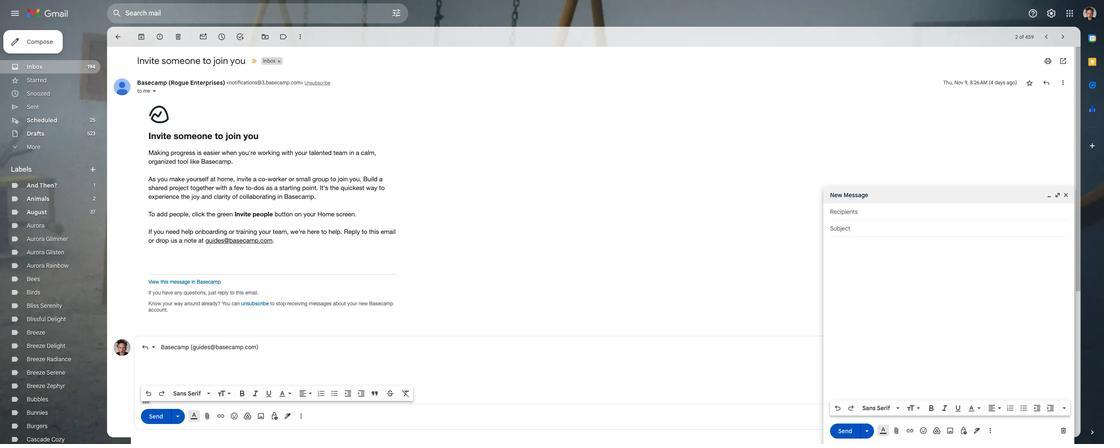Task type: locate. For each thing, give the bounding box(es) containing it.
the left joy
[[181, 193, 190, 200]]

few
[[234, 184, 244, 192]]

0 horizontal spatial insert files using drive image
[[244, 413, 252, 421]]

if down to
[[149, 228, 152, 235]]

of left 459
[[1020, 34, 1025, 40]]

formatting options toolbar up toggle confidential mode icon
[[831, 401, 1071, 416]]

insert emoji ‪(⌘⇧2)‬ image
[[920, 427, 928, 436]]

unsubscribe
[[305, 80, 331, 86]]

underline ‪(⌘u)‬ image for italic ‪(⌘i)‬ icon
[[955, 405, 963, 414]]

this left email
[[369, 228, 379, 235]]

1 horizontal spatial sans serif option
[[861, 405, 895, 413]]

aurora for aurora glimmer
[[27, 236, 45, 243]]

1 vertical spatial the
[[181, 193, 190, 200]]

labels heading
[[11, 166, 89, 174]]

8:26 am
[[971, 80, 988, 86]]

inbox up notifications@3.basecamp.com
[[263, 58, 276, 64]]

indent less ‪(⌘[)‬ image
[[344, 390, 352, 398]]

labels
[[11, 166, 32, 174]]

view this message in basecamp
[[149, 279, 221, 285]]

with right working
[[282, 149, 293, 156]]

your
[[295, 149, 308, 156], [304, 211, 316, 218], [259, 228, 271, 235], [163, 301, 173, 307], [348, 301, 357, 307]]

you inside as you make yourself at home, invite a co-worker or small group to join you. build a shared project together with a few to-dos as a starting point. it's the quickest way to experience the joy and clarity of collaborating in basecamp.
[[158, 176, 168, 183]]

inbox up starred link
[[27, 63, 43, 71]]

attach files image left insert link ‪(⌘k)‬ image
[[893, 427, 902, 436]]

formatting options toolbar up toggle confidential mode image
[[141, 387, 414, 402]]

0 horizontal spatial attach files image
[[203, 413, 212, 421]]

with up clarity
[[216, 184, 227, 192]]

making
[[149, 149, 169, 156]]

you up shared
[[158, 176, 168, 183]]

inbox inside labels navigation
[[27, 63, 43, 71]]

0 vertical spatial this
[[369, 228, 379, 235]]

0 horizontal spatial the
[[181, 193, 190, 200]]

sans up more send options image
[[173, 391, 187, 398]]

invite someone to join you up is
[[149, 131, 259, 142]]

bunnies link
[[27, 410, 48, 417]]

aurora rainbow link
[[27, 262, 69, 270]]

someone up is
[[174, 131, 213, 142]]

inbox for inbox button
[[263, 58, 276, 64]]

1 vertical spatial sans serif
[[863, 405, 891, 413]]

formatting options toolbar
[[141, 387, 414, 402], [831, 401, 1071, 416]]

if for if you have any questions, just reply to this email.
[[149, 290, 151, 296]]

aurora for aurora rainbow
[[27, 262, 45, 270]]

sans serif option
[[172, 390, 206, 398], [861, 405, 895, 413]]

0 horizontal spatial inbox
[[27, 63, 43, 71]]

cozy
[[51, 437, 65, 444]]

0 horizontal spatial redo ‪(⌘y)‬ image
[[158, 390, 166, 398]]

breeze for breeze radiance
[[27, 356, 45, 364]]

glimmer
[[46, 236, 68, 243]]

your right the on
[[304, 211, 316, 218]]

0 vertical spatial at
[[210, 176, 216, 183]]

0 horizontal spatial insert photo image
[[257, 413, 265, 421]]

insert signature image for toggle confidential mode image
[[284, 413, 292, 421]]

serene
[[47, 370, 65, 377]]

note
[[184, 237, 197, 244]]

sans serif option up more send options icon
[[861, 405, 895, 413]]

if down view
[[149, 290, 151, 296]]

insert files using drive image for insert emoji ‪(⌘⇧2)‬ image
[[244, 413, 252, 421]]

join
[[214, 55, 228, 67], [226, 131, 241, 142], [338, 176, 348, 183]]

delight
[[47, 316, 66, 324], [47, 343, 66, 350]]

you up basecamp (rogue enterprises) < notifications@3.basecamp.com > unsubscribe
[[230, 55, 246, 67]]

basecamp. inside as you make yourself at home, invite a co-worker or small group to join you. build a shared project together with a few to-dos as a starting point. it's the quickest way to experience the joy and clarity of collaborating in basecamp.
[[284, 193, 316, 200]]

0 horizontal spatial underline ‪(⌘u)‬ image
[[265, 391, 273, 399]]

breeze zephyr
[[27, 383, 65, 391]]

1 vertical spatial insert files using drive image
[[933, 427, 942, 436]]

Not starred checkbox
[[1026, 79, 1035, 87]]

2 vertical spatial the
[[207, 211, 215, 218]]

send button for more send options image
[[141, 410, 171, 425]]

1 vertical spatial this
[[161, 279, 169, 285]]

know your way around already? you can unsubscribe
[[149, 301, 269, 307]]

sans serif up more send options icon
[[863, 405, 891, 413]]

and then?
[[27, 182, 57, 190]]

0 horizontal spatial basecamp.
[[201, 158, 233, 165]]

194
[[87, 64, 95, 70]]

aurora down aurora glimmer
[[27, 249, 45, 257]]

2 of 459
[[1016, 34, 1035, 40]]

the right the it's
[[330, 184, 339, 192]]

insert files using drive image right insert emoji ‪(⌘⇧2)‬ icon
[[933, 427, 942, 436]]

1 horizontal spatial serif
[[878, 405, 891, 413]]

0 vertical spatial of
[[1020, 34, 1025, 40]]

view
[[149, 279, 159, 285]]

drafts link
[[27, 130, 44, 138]]

0 vertical spatial redo ‪(⌘y)‬ image
[[158, 390, 166, 398]]

0 vertical spatial send
[[149, 413, 163, 421]]

at left home,
[[210, 176, 216, 183]]

1 vertical spatial or
[[229, 228, 235, 235]]

more options image
[[989, 427, 994, 436]]

breeze for breeze link
[[27, 329, 45, 337]]

1 vertical spatial if
[[149, 290, 151, 296]]

to inside to stop receiving messages about your new basecamp account.
[[270, 301, 275, 307]]

this up can
[[236, 290, 244, 296]]

show details image
[[152, 89, 157, 94]]

1 vertical spatial delight
[[47, 343, 66, 350]]

0 vertical spatial underline ‪(⌘u)‬ image
[[265, 391, 273, 399]]

your left new
[[348, 301, 357, 307]]

recipients
[[831, 208, 858, 216]]

1 horizontal spatial inbox
[[263, 58, 276, 64]]

to me
[[137, 88, 150, 94]]

invite someone to join you
[[137, 55, 246, 67], [149, 131, 259, 142]]

1 horizontal spatial insert files using drive image
[[933, 427, 942, 436]]

0 vertical spatial invite
[[137, 55, 160, 67]]

4 breeze from the top
[[27, 370, 45, 377]]

or inside as you make yourself at home, invite a co-worker or small group to join you. build a shared project together with a few to-dos as a starting point. it's the quickest way to experience the joy and clarity of collaborating in basecamp.
[[289, 176, 295, 183]]

5 breeze from the top
[[27, 383, 45, 391]]

Message Body text field
[[831, 242, 1069, 399]]

insert signature image
[[284, 413, 292, 421], [974, 427, 982, 436]]

your inside making progress is easier when you're working with your talented team in a calm, organized tool like basecamp.
[[295, 149, 308, 156]]

your inside to stop receiving messages about your new basecamp account.
[[348, 301, 357, 307]]

way down any
[[174, 301, 183, 307]]

older image
[[1060, 33, 1068, 41]]

new message dialog
[[824, 187, 1075, 445]]

green
[[217, 211, 233, 218]]

aurora for the aurora link
[[27, 222, 45, 230]]

0 vertical spatial sans serif
[[173, 391, 201, 398]]

sans serif inside new message dialog
[[863, 405, 891, 413]]

together
[[191, 184, 214, 192]]

1 vertical spatial at
[[198, 237, 204, 244]]

indent more ‪(⌘])‬ image
[[1047, 405, 1056, 413]]

in right team
[[350, 149, 354, 156]]

1 vertical spatial join
[[226, 131, 241, 142]]

.
[[273, 237, 275, 244]]

serif for sans serif option inside new message dialog
[[878, 405, 891, 413]]

inbox button
[[262, 57, 277, 65]]

rainbow
[[46, 262, 69, 270]]

this inside if you need help onboarding or training your team, we're here to help. reply to this email or drop us a note at
[[369, 228, 379, 235]]

1 horizontal spatial this
[[236, 290, 244, 296]]

1 horizontal spatial or
[[229, 228, 235, 235]]

1 vertical spatial redo ‪(⌘y)‬ image
[[848, 405, 856, 413]]

sans up more send options icon
[[863, 405, 876, 413]]

0 vertical spatial sans
[[173, 391, 187, 398]]

add to tasks image
[[236, 33, 244, 41]]

breeze down the blissful
[[27, 329, 45, 337]]

join inside as you make yourself at home, invite a co-worker or small group to join you. build a shared project together with a few to-dos as a starting point. it's the quickest way to experience the joy and clarity of collaborating in basecamp.
[[338, 176, 348, 183]]

insert photo image inside new message dialog
[[947, 427, 955, 436]]

underline ‪(⌘u)‬ image right italic ‪(⌘i)‬ icon
[[955, 405, 963, 414]]

1 horizontal spatial formatting options toolbar
[[831, 401, 1071, 416]]

insert photo image left toggle confidential mode image
[[257, 413, 265, 421]]

to add people, click the green invite people button on your home screen.
[[149, 210, 359, 218]]

email.
[[245, 290, 259, 296]]

attach files image for insert link ‪(⌘k)‬ image
[[893, 427, 902, 436]]

insert signature image for toggle confidential mode icon
[[974, 427, 982, 436]]

1 vertical spatial in
[[278, 193, 283, 200]]

more
[[27, 144, 40, 151]]

you inside if you need help onboarding or training your team, we're here to help. reply to this email or drop us a note at
[[154, 228, 164, 235]]

0 vertical spatial attach files image
[[203, 413, 212, 421]]

or up guides@basecamp.com link
[[229, 228, 235, 235]]

notifications@3.basecamp.com
[[229, 80, 301, 86]]

1 horizontal spatial redo ‪(⌘y)‬ image
[[848, 405, 856, 413]]

0 horizontal spatial 2
[[93, 196, 95, 202]]

1 breeze from the top
[[27, 329, 45, 337]]

0 horizontal spatial send button
[[141, 410, 171, 425]]

worker
[[268, 176, 287, 183]]

send left more send options icon
[[839, 428, 853, 436]]

1 vertical spatial underline ‪(⌘u)‬ image
[[955, 405, 963, 414]]

1 vertical spatial insert signature image
[[974, 427, 982, 436]]

0 horizontal spatial at
[[198, 237, 204, 244]]

italic ‪(⌘i)‬ image
[[941, 405, 950, 413]]

1 aurora from the top
[[27, 222, 45, 230]]

1 horizontal spatial way
[[366, 184, 378, 192]]

send button for more send options icon
[[831, 424, 861, 439]]

breeze up breeze serene on the bottom left
[[27, 356, 45, 364]]

basecamp. down easier
[[201, 158, 233, 165]]

point.
[[302, 184, 318, 192]]

delight down serenity
[[47, 316, 66, 324]]

bees
[[27, 276, 40, 283]]

have
[[162, 290, 173, 296]]

aurora down august
[[27, 222, 45, 230]]

tab list
[[1082, 27, 1105, 415]]

breeze serene
[[27, 370, 65, 377]]

receiving
[[288, 301, 308, 307]]

at inside if you need help onboarding or training your team, we're here to help. reply to this email or drop us a note at
[[198, 237, 204, 244]]

sans serif option inside new message dialog
[[861, 405, 895, 413]]

1 vertical spatial send
[[839, 428, 853, 436]]

invite down archive icon
[[137, 55, 160, 67]]

2 vertical spatial or
[[149, 237, 154, 244]]

insert files using drive image
[[244, 413, 252, 421], [933, 427, 942, 436]]

ago)
[[1007, 80, 1018, 86]]

or up the "starting"
[[289, 176, 295, 183]]

2 for 2 of 459
[[1016, 34, 1019, 40]]

1 horizontal spatial attach files image
[[893, 427, 902, 436]]

in up 'questions,'
[[192, 279, 196, 285]]

add
[[157, 211, 168, 218]]

at
[[210, 176, 216, 183], [198, 237, 204, 244]]

1 vertical spatial sans serif option
[[861, 405, 895, 413]]

2 vertical spatial in
[[192, 279, 196, 285]]

0 vertical spatial basecamp.
[[201, 158, 233, 165]]

1 vertical spatial 2
[[93, 196, 95, 202]]

1 vertical spatial basecamp.
[[284, 193, 316, 200]]

at right note
[[198, 237, 204, 244]]

you're
[[239, 149, 256, 156]]

join left you. in the left top of the page
[[338, 176, 348, 183]]

with inside as you make yourself at home, invite a co-worker or small group to join you. build a shared project together with a few to-dos as a starting point. it's the quickest way to experience the joy and clarity of collaborating in basecamp.
[[216, 184, 227, 192]]

0 horizontal spatial formatting options toolbar
[[141, 387, 414, 402]]

insert signature image right toggle confidential mode icon
[[974, 427, 982, 436]]

formatting options toolbar inside new message dialog
[[831, 401, 1071, 416]]

attach files image left insert link ‪(⌘k)‬ icon
[[203, 413, 212, 421]]

send inside new message dialog
[[839, 428, 853, 436]]

your left 'talented'
[[295, 149, 308, 156]]

breeze
[[27, 329, 45, 337], [27, 343, 45, 350], [27, 356, 45, 364], [27, 370, 45, 377], [27, 383, 45, 391]]

the right click
[[207, 211, 215, 218]]

bold ‪(⌘b)‬ image
[[928, 405, 936, 413]]

0 vertical spatial with
[[282, 149, 293, 156]]

insert photo image
[[257, 413, 265, 421], [947, 427, 955, 436]]

inbox inside button
[[263, 58, 276, 64]]

co-
[[258, 176, 268, 183]]

numbered list ‪(⌘⇧7)‬ image
[[1007, 405, 1015, 413]]

basecamp. down the "starting"
[[284, 193, 316, 200]]

show trimmed content image
[[141, 401, 151, 405]]

your left team,
[[259, 228, 271, 235]]

invite up making
[[149, 131, 171, 142]]

delight for blissful delight
[[47, 316, 66, 324]]

1 horizontal spatial at
[[210, 176, 216, 183]]

project
[[169, 184, 189, 192]]

Search mail text field
[[126, 9, 368, 18]]

radiance
[[47, 356, 71, 364]]

1 horizontal spatial with
[[282, 149, 293, 156]]

dos
[[254, 184, 265, 192]]

insert files using drive image for insert emoji ‪(⌘⇧2)‬ icon
[[933, 427, 942, 436]]

0 vertical spatial delight
[[47, 316, 66, 324]]

1 horizontal spatial basecamp.
[[284, 193, 316, 200]]

way down build at the top of page
[[366, 184, 378, 192]]

send button inside new message dialog
[[831, 424, 861, 439]]

2 if from the top
[[149, 290, 151, 296]]

settings image
[[1047, 8, 1057, 18]]

0 vertical spatial join
[[214, 55, 228, 67]]

breeze up breeze zephyr
[[27, 370, 45, 377]]

insert photo image left toggle confidential mode icon
[[947, 427, 955, 436]]

1 vertical spatial serif
[[878, 405, 891, 413]]

stop
[[276, 301, 286, 307]]

drafts
[[27, 130, 44, 138]]

sans serif option for more send options icon
[[861, 405, 895, 413]]

you for onboarding
[[154, 228, 164, 235]]

someone up (rogue
[[162, 55, 201, 67]]

insert photo image for toggle confidential mode image
[[257, 413, 265, 421]]

serif for sans serif option related to more send options image
[[188, 391, 201, 398]]

2
[[1016, 34, 1019, 40], [93, 196, 95, 202]]

formatting options toolbar for toggle confidential mode image
[[141, 387, 414, 402]]

0 horizontal spatial sans serif
[[173, 391, 201, 398]]

making progress is easier when you're working with your talented team in a calm, organized tool like basecamp.
[[149, 149, 376, 165]]

2 left 459
[[1016, 34, 1019, 40]]

invite someone to join you up (rogue
[[137, 55, 246, 67]]

if inside if you need help onboarding or training your team, we're here to help. reply to this email or drop us a note at
[[149, 228, 152, 235]]

None search field
[[107, 3, 409, 23]]

basecamp (rogue enterprises) < notifications@3.basecamp.com > unsubscribe
[[137, 79, 331, 87]]

basecamp right new
[[370, 301, 394, 307]]

0 horizontal spatial insert signature image
[[284, 413, 292, 421]]

labels image
[[280, 33, 288, 41]]

glisten
[[46, 249, 64, 257]]

easier
[[203, 149, 220, 156]]

3 breeze from the top
[[27, 356, 45, 364]]

more send options image
[[174, 413, 182, 421]]

breeze radiance
[[27, 356, 71, 364]]

breeze up bubbles link
[[27, 383, 45, 391]]

25
[[90, 117, 95, 123]]

send for more send options image
[[149, 413, 163, 421]]

aurora rainbow
[[27, 262, 69, 270]]

send down the show trimmed content 'icon'
[[149, 413, 163, 421]]

insert photo image for toggle confidential mode icon
[[947, 427, 955, 436]]

reply
[[218, 290, 229, 296]]

1 horizontal spatial insert signature image
[[974, 427, 982, 436]]

of down few
[[232, 193, 238, 200]]

underline ‪(⌘u)‬ image right italic ‪(⌘i)‬ image
[[265, 391, 273, 399]]

1 horizontal spatial underline ‪(⌘u)‬ image
[[955, 405, 963, 414]]

starred
[[27, 77, 47, 84]]

0 vertical spatial serif
[[188, 391, 201, 398]]

if you have any questions, just reply to this email.
[[149, 290, 259, 296]]

0 horizontal spatial serif
[[188, 391, 201, 398]]

or left drop
[[149, 237, 154, 244]]

birds
[[27, 289, 40, 297]]

delight up the radiance
[[47, 343, 66, 350]]

burgers link
[[27, 423, 48, 431]]

join up the basecamp (rogue enterprises) cell
[[214, 55, 228, 67]]

sans serif option up more send options image
[[172, 390, 206, 398]]

yourself
[[187, 176, 209, 183]]

0 horizontal spatial of
[[232, 193, 238, 200]]

sans inside new message dialog
[[863, 405, 876, 413]]

aurora down the aurora link
[[27, 236, 45, 243]]

attach files image
[[203, 413, 212, 421], [893, 427, 902, 436]]

1 horizontal spatial sans
[[863, 405, 876, 413]]

1 horizontal spatial sans serif
[[863, 405, 891, 413]]

back to inbox image
[[114, 33, 122, 41]]

sans serif option for more send options image
[[172, 390, 206, 398]]

basecamp inside to stop receiving messages about your new basecamp account.
[[370, 301, 394, 307]]

1 vertical spatial insert photo image
[[947, 427, 955, 436]]

a left few
[[229, 184, 233, 192]]

basecamp (guides@basecamp.com)
[[161, 344, 259, 351]]

breeze delight link
[[27, 343, 66, 350]]

hey there! image
[[149, 106, 170, 123]]

redo ‪(⌘y)‬ image right undo ‪(⌘z)‬ image at the bottom of page
[[848, 405, 856, 413]]

1 horizontal spatial send
[[839, 428, 853, 436]]

sans for sans serif option inside new message dialog
[[863, 405, 876, 413]]

serif inside new message dialog
[[878, 405, 891, 413]]

view this message in basecamp link
[[149, 279, 221, 285]]

1 vertical spatial with
[[216, 184, 227, 192]]

numbered list ‪(⌘⇧7)‬ image
[[317, 390, 326, 398]]

a right us
[[179, 237, 183, 244]]

0 horizontal spatial send
[[149, 413, 163, 421]]

1 vertical spatial someone
[[174, 131, 213, 142]]

you up you're
[[244, 131, 259, 142]]

you left the have
[[153, 290, 161, 296]]

2 horizontal spatial or
[[289, 176, 295, 183]]

undo ‪(⌘z)‬ image
[[144, 390, 153, 398]]

0 vertical spatial insert signature image
[[284, 413, 292, 421]]

1 vertical spatial way
[[174, 301, 183, 307]]

breeze for breeze delight
[[27, 343, 45, 350]]

0 vertical spatial the
[[330, 184, 339, 192]]

gmail image
[[27, 5, 72, 22]]

pop out image
[[1055, 192, 1062, 199]]

basecamp up show details image
[[137, 79, 167, 87]]

insert signature image left more options icon at the left of the page
[[284, 413, 292, 421]]

need
[[166, 228, 180, 235]]

about
[[333, 301, 346, 307]]

send button left more send options icon
[[831, 424, 861, 439]]

starting
[[280, 184, 301, 192]]

your inside to add people, click the green invite people button on your home screen.
[[304, 211, 316, 218]]

1 vertical spatial sans
[[863, 405, 876, 413]]

0 horizontal spatial or
[[149, 237, 154, 244]]

you for questions,
[[153, 290, 161, 296]]

0 horizontal spatial in
[[192, 279, 196, 285]]

sent link
[[27, 103, 39, 111]]

1 if from the top
[[149, 228, 152, 235]]

0 horizontal spatial sans serif option
[[172, 390, 206, 398]]

0 vertical spatial if
[[149, 228, 152, 235]]

invite
[[137, 55, 160, 67], [149, 131, 171, 142], [235, 210, 251, 218]]

can
[[232, 301, 240, 307]]

1 vertical spatial of
[[232, 193, 238, 200]]

joy
[[192, 193, 200, 200]]

this right view
[[161, 279, 169, 285]]

Subject field
[[831, 225, 1069, 233]]

breeze down breeze link
[[27, 343, 45, 350]]

sans serif up more send options image
[[173, 391, 201, 398]]

advanced search options image
[[388, 5, 405, 21]]

redo ‪(⌘y)‬ image for undo ‪(⌘z)‬ image at the bottom of page
[[848, 405, 856, 413]]

0 vertical spatial sans serif option
[[172, 390, 206, 398]]

2 down 1
[[93, 196, 95, 202]]

2 aurora from the top
[[27, 236, 45, 243]]

someone
[[162, 55, 201, 67], [174, 131, 213, 142]]

underline ‪(⌘u)‬ image
[[265, 391, 273, 399], [955, 405, 963, 414]]

2 horizontal spatial in
[[350, 149, 354, 156]]

aurora up bees link
[[27, 262, 45, 270]]

1 horizontal spatial send button
[[831, 424, 861, 439]]

redo ‪(⌘y)‬ image
[[158, 390, 166, 398], [848, 405, 856, 413]]

send button down the show trimmed content 'icon'
[[141, 410, 171, 425]]

click
[[192, 211, 205, 218]]

insert signature image inside new message dialog
[[974, 427, 982, 436]]

a left calm,
[[356, 149, 360, 156]]

0 vertical spatial 2
[[1016, 34, 1019, 40]]

invite right green
[[235, 210, 251, 218]]

2 inside labels navigation
[[93, 196, 95, 202]]

2 vertical spatial join
[[338, 176, 348, 183]]

join up "when"
[[226, 131, 241, 142]]

redo ‪(⌘y)‬ image right undo ‪(⌘z)‬ icon on the bottom of the page
[[158, 390, 166, 398]]

3 aurora from the top
[[27, 249, 45, 257]]

in down the "starting"
[[278, 193, 283, 200]]

0 horizontal spatial with
[[216, 184, 227, 192]]

more options image
[[299, 413, 304, 421]]

2 breeze from the top
[[27, 343, 45, 350]]

you up drop
[[154, 228, 164, 235]]

cascade cozy
[[27, 437, 65, 444]]

1 horizontal spatial insert photo image
[[947, 427, 955, 436]]

sans serif for sans serif option related to more send options image
[[173, 391, 201, 398]]

4 aurora from the top
[[27, 262, 45, 270]]

insert files using drive image right insert emoji ‪(⌘⇧2)‬ image
[[244, 413, 252, 421]]

0 vertical spatial in
[[350, 149, 354, 156]]

unsubscribe link
[[305, 80, 331, 86]]

delight for breeze delight
[[47, 343, 66, 350]]

breeze zephyr link
[[27, 383, 65, 391]]



Task type: vqa. For each thing, say whether or not it's contained in the screenshot.
2 to the bottom
yes



Task type: describe. For each thing, give the bounding box(es) containing it.
1 vertical spatial invite someone to join you
[[149, 131, 259, 142]]

way inside as you make yourself at home, invite a co-worker or small group to join you. build a shared project together with a few to-dos as a starting point. it's the quickest way to experience the joy and clarity of collaborating in basecamp.
[[366, 184, 378, 192]]

formatting options toolbar for toggle confidential mode icon
[[831, 401, 1071, 416]]

>
[[301, 80, 304, 86]]

animals
[[27, 195, 49, 203]]

birds link
[[27, 289, 40, 297]]

aurora glimmer link
[[27, 236, 68, 243]]

breeze link
[[27, 329, 45, 337]]

enterprises)
[[190, 79, 225, 87]]

1
[[94, 182, 95, 189]]

bulleted list ‪(⌘⇧8)‬ image
[[331, 390, 339, 398]]

training
[[236, 228, 257, 235]]

aurora link
[[27, 222, 45, 230]]

home
[[318, 211, 335, 218]]

quickest
[[341, 184, 365, 192]]

blissful
[[27, 316, 46, 324]]

basecamp right type of response image
[[161, 344, 189, 351]]

insert link ‪(⌘k)‬ image
[[217, 413, 225, 421]]

the inside to add people, click the green invite people button on your home screen.
[[207, 211, 215, 218]]

people
[[253, 210, 273, 218]]

sans serif for sans serif option inside new message dialog
[[863, 405, 891, 413]]

team,
[[273, 228, 289, 235]]

not starred image
[[1026, 79, 1035, 87]]

more send options image
[[863, 428, 872, 436]]

a inside if you need help onboarding or training your team, we're here to help. reply to this email or drop us a note at
[[179, 237, 183, 244]]

thu, nov 9, 8:26 am (4 days ago)
[[944, 80, 1018, 86]]

main menu image
[[10, 8, 20, 18]]

indent less ‪(⌘[)‬ image
[[1034, 405, 1042, 413]]

screen.
[[336, 211, 357, 218]]

collaborating
[[240, 193, 276, 200]]

your inside if you need help onboarding or training your team, we're here to help. reply to this email or drop us a note at
[[259, 228, 271, 235]]

(rogue
[[169, 79, 189, 87]]

at inside as you make yourself at home, invite a co-worker or small group to join you. build a shared project together with a few to-dos as a starting point. it's the quickest way to experience the joy and clarity of collaborating in basecamp.
[[210, 176, 216, 183]]

newer image
[[1043, 33, 1051, 41]]

underline ‪(⌘u)‬ image for italic ‪(⌘i)‬ image
[[265, 391, 273, 399]]

discard draft ‪(⌘⇧d)‬ image
[[1060, 427, 1069, 436]]

close image
[[1064, 192, 1070, 199]]

insert link ‪(⌘k)‬ image
[[907, 427, 915, 436]]

insert emoji ‪(⌘⇧2)‬ image
[[230, 413, 239, 421]]

aurora glisten link
[[27, 249, 64, 257]]

1 vertical spatial invite
[[149, 131, 171, 142]]

button
[[275, 211, 293, 218]]

bliss
[[27, 303, 39, 310]]

to stop receiving messages about your new basecamp account.
[[149, 301, 394, 313]]

guides@basecamp.com
[[206, 237, 273, 244]]

breeze for breeze serene
[[27, 370, 45, 377]]

organized
[[149, 158, 176, 165]]

thu, nov 9, 8:26 am (4 days ago) cell
[[944, 79, 1018, 87]]

people,
[[169, 211, 190, 218]]

breeze delight
[[27, 343, 66, 350]]

snooze image
[[218, 33, 226, 41]]

messages
[[309, 301, 332, 307]]

<
[[227, 80, 229, 86]]

remove formatting ‪(⌘\)‬ image
[[402, 390, 410, 398]]

0 vertical spatial invite someone to join you
[[137, 55, 246, 67]]

2 for 2
[[93, 196, 95, 202]]

more formatting options image
[[1061, 405, 1069, 413]]

0 horizontal spatial this
[[161, 279, 169, 285]]

reply
[[344, 228, 360, 235]]

you for at
[[158, 176, 168, 183]]

undo ‪(⌘z)‬ image
[[834, 405, 843, 413]]

delete image
[[174, 33, 182, 41]]

italic ‪(⌘i)‬ image
[[252, 390, 260, 398]]

scheduled
[[27, 117, 57, 124]]

breeze for breeze zephyr
[[27, 383, 45, 391]]

your down the have
[[163, 301, 173, 307]]

new message
[[831, 192, 869, 199]]

burgers
[[27, 423, 48, 431]]

thu,
[[944, 80, 954, 86]]

shared
[[149, 184, 168, 192]]

aurora for aurora glisten
[[27, 249, 45, 257]]

support image
[[1029, 8, 1039, 18]]

compose
[[27, 38, 53, 46]]

we're
[[291, 228, 306, 235]]

a inside making progress is easier when you're working with your talented team in a calm, organized tool like basecamp.
[[356, 149, 360, 156]]

and then? link
[[27, 182, 57, 190]]

tool
[[178, 158, 188, 165]]

it's
[[320, 184, 329, 192]]

Message Body text field
[[141, 359, 1061, 394]]

if for if you need help onboarding or training your team, we're here to help. reply to this email or drop us a note at
[[149, 228, 152, 235]]

calm,
[[361, 149, 376, 156]]

basecamp. inside making progress is easier when you're working with your talented team in a calm, organized tool like basecamp.
[[201, 158, 233, 165]]

type of response image
[[141, 343, 149, 352]]

talented
[[309, 149, 332, 156]]

a left co-
[[253, 176, 257, 183]]

0 vertical spatial someone
[[162, 55, 201, 67]]

sans for sans serif option related to more send options image
[[173, 391, 187, 398]]

if you need help onboarding or training your team, we're here to help. reply to this email or drop us a note at
[[149, 228, 396, 244]]

a right build at the top of page
[[380, 176, 383, 183]]

scheduled link
[[27, 117, 57, 124]]

bliss serenity
[[27, 303, 62, 310]]

any
[[174, 290, 182, 296]]

account.
[[149, 307, 168, 313]]

help
[[181, 228, 193, 235]]

move to image
[[261, 33, 270, 41]]

strikethrough ‪(⌘⇧x)‬ image
[[386, 390, 395, 398]]

aurora glisten
[[27, 249, 64, 257]]

basecamp up just
[[197, 279, 221, 285]]

to
[[149, 211, 155, 218]]

bubbles link
[[27, 396, 48, 404]]

labels navigation
[[0, 27, 107, 445]]

invite
[[237, 176, 252, 183]]

bold ‪(⌘b)‬ image
[[238, 390, 247, 398]]

inbox for inbox link at the top of page
[[27, 63, 43, 71]]

2 vertical spatial invite
[[235, 210, 251, 218]]

quote ‪(⌘⇧9)‬ image
[[371, 390, 379, 398]]

bulleted list ‪(⌘⇧8)‬ image
[[1020, 405, 1029, 413]]

search mail image
[[110, 6, 125, 21]]

as you make yourself at home, invite a co-worker or small group to join you. build a shared project together with a few to-dos as a starting point. it's the quickest way to experience the joy and clarity of collaborating in basecamp.
[[149, 176, 385, 200]]

nov
[[955, 80, 964, 86]]

unsubscribe link
[[241, 301, 269, 307]]

more image
[[296, 33, 305, 41]]

1 horizontal spatial of
[[1020, 34, 1025, 40]]

attach files image for insert link ‪(⌘k)‬ icon
[[203, 413, 212, 421]]

snoozed link
[[27, 90, 50, 98]]

blissful delight
[[27, 316, 66, 324]]

2 vertical spatial this
[[236, 290, 244, 296]]

redo ‪(⌘y)‬ image for undo ‪(⌘z)‬ icon on the bottom of the page
[[158, 390, 166, 398]]

(4
[[990, 80, 994, 86]]

small
[[296, 176, 311, 183]]

blissful delight link
[[27, 316, 66, 324]]

indent more ‪(⌘])‬ image
[[357, 390, 366, 398]]

make
[[170, 176, 185, 183]]

new
[[831, 192, 843, 199]]

august link
[[27, 209, 47, 216]]

basecamp (rogue enterprises) cell
[[137, 79, 305, 87]]

toggle confidential mode image
[[270, 413, 279, 421]]

new
[[359, 301, 368, 307]]

email
[[381, 228, 396, 235]]

in inside as you make yourself at home, invite a co-worker or small group to join you. build a shared project together with a few to-dos as a starting point. it's the quickest way to experience the joy and clarity of collaborating in basecamp.
[[278, 193, 283, 200]]

us
[[171, 237, 177, 244]]

to-
[[246, 184, 254, 192]]

37
[[90, 209, 95, 216]]

around
[[184, 301, 200, 307]]

0 horizontal spatial way
[[174, 301, 183, 307]]

know
[[149, 301, 161, 307]]

toggle confidential mode image
[[960, 427, 969, 436]]

of inside as you make yourself at home, invite a co-worker or small group to join you. build a shared project together with a few to-dos as a starting point. it's the quickest way to experience the joy and clarity of collaborating in basecamp.
[[232, 193, 238, 200]]

in inside making progress is easier when you're working with your talented team in a calm, organized tool like basecamp.
[[350, 149, 354, 156]]

bunnies
[[27, 410, 48, 417]]

home,
[[218, 176, 235, 183]]

archive image
[[137, 33, 146, 41]]

bubbles
[[27, 396, 48, 404]]

with inside making progress is easier when you're working with your talented team in a calm, organized tool like basecamp.
[[282, 149, 293, 156]]

you.
[[350, 176, 362, 183]]

serenity
[[40, 303, 62, 310]]

as
[[149, 176, 156, 183]]

just
[[208, 290, 217, 296]]

a right as on the top left
[[275, 184, 278, 192]]

sent
[[27, 103, 39, 111]]

august
[[27, 209, 47, 216]]

minimize image
[[1047, 192, 1053, 199]]

report spam image
[[156, 33, 164, 41]]

459
[[1026, 34, 1035, 40]]

send for more send options icon
[[839, 428, 853, 436]]

guides@basecamp.com link
[[206, 237, 273, 244]]



